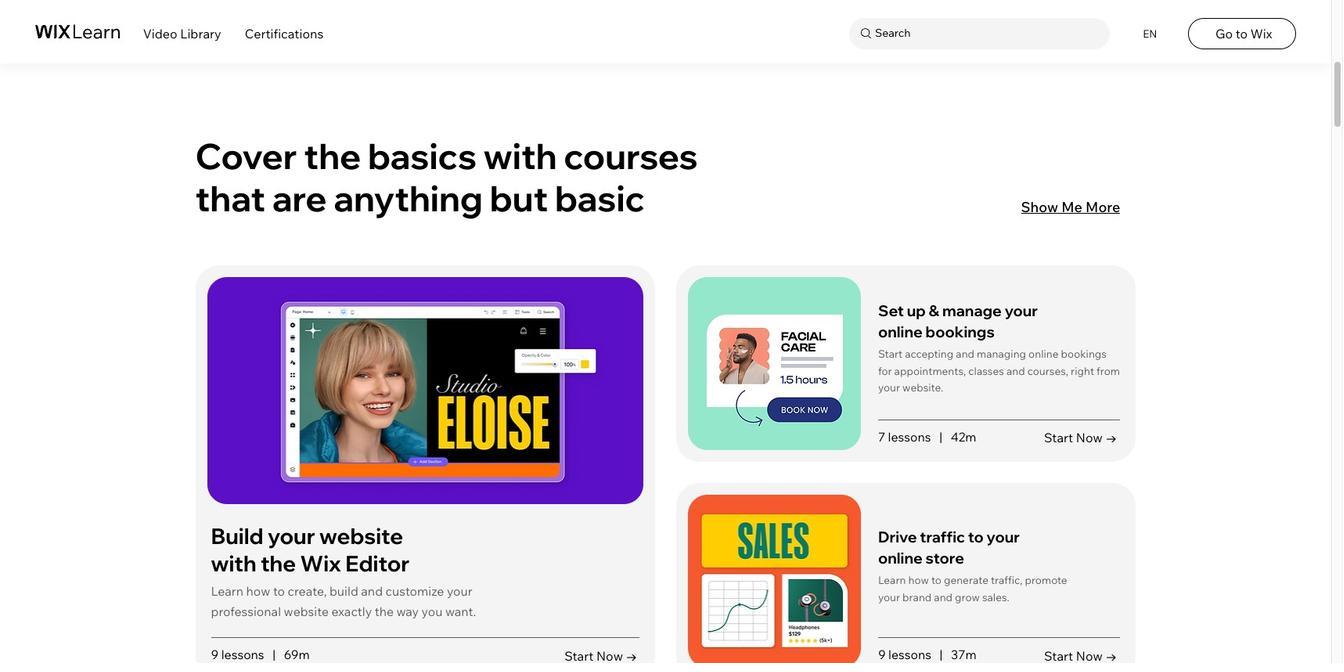 Task type: vqa. For each thing, say whether or not it's contained in the screenshot.
topmost 'yearly'
no



Task type: describe. For each thing, give the bounding box(es) containing it.
accepting
[[905, 347, 954, 360]]

sales.
[[983, 590, 1010, 604]]

to right 'go'
[[1236, 26, 1248, 41]]

editor
[[346, 549, 410, 577]]

and up classes
[[956, 347, 975, 360]]

build
[[330, 584, 358, 599]]

and inside drive traffic to your online store learn how to generate traffic, promote your brand and grow sales.
[[934, 590, 953, 604]]

store
[[926, 549, 965, 568]]

for
[[878, 364, 892, 377]]

drive
[[878, 528, 917, 546]]

now
[[1076, 430, 1103, 446]]

2 horizontal spatial the
[[375, 603, 394, 619]]

start inside set up & manage your online bookings start accepting and managing online bookings for appointments, classes and courses, right from your website.
[[878, 347, 903, 360]]

to down store
[[932, 573, 942, 587]]

anything
[[334, 176, 483, 220]]

learn inside drive traffic to your online store learn how to generate traffic, promote your brand and grow sales.
[[878, 573, 906, 587]]

1 vertical spatial bookings
[[1061, 347, 1107, 360]]

appointments,
[[895, 364, 966, 377]]

brand
[[903, 590, 932, 604]]

9 lessons   |   37m
[[878, 647, 977, 662]]

9 lessons   |   69m
[[211, 647, 313, 662]]

9 for the
[[211, 647, 219, 662]]

your up traffic,
[[987, 528, 1020, 546]]

professional
[[211, 603, 281, 619]]

build your website with the wix editor learn how to create, build and customize your professional website exactly the way you want.
[[211, 522, 476, 619]]

start now → link
[[1045, 428, 1121, 447]]

en
[[1143, 27, 1158, 40]]

Search text field
[[871, 24, 1106, 44]]

you
[[422, 603, 443, 619]]

0 vertical spatial online
[[878, 322, 923, 341]]

courses
[[564, 134, 698, 178]]

1 vertical spatial online
[[1029, 347, 1059, 360]]

traffic
[[920, 528, 965, 546]]

go to wix
[[1216, 26, 1273, 41]]

way
[[397, 603, 419, 619]]

your right build
[[268, 522, 315, 549]]

build
[[211, 522, 264, 549]]

your up the managing
[[1005, 301, 1038, 320]]

how inside build your website with the wix editor learn how to create, build and customize your professional website exactly the way you want.
[[246, 584, 270, 599]]

with for but
[[484, 134, 557, 178]]

grow
[[955, 590, 980, 604]]

set up & manage your online bookings start accepting and managing online bookings for appointments, classes and courses, right from your website.
[[878, 301, 1120, 394]]

courses,
[[1028, 364, 1069, 377]]

and inside build your website with the wix editor learn how to create, build and customize your professional website exactly the way you want.
[[361, 584, 383, 599]]

and down the managing
[[1007, 364, 1025, 377]]

basics
[[368, 134, 477, 178]]

cover
[[195, 134, 297, 178]]

0 horizontal spatial the
[[261, 549, 296, 577]]

classes
[[969, 364, 1004, 377]]

managing
[[977, 347, 1027, 360]]

the inside cover the basics with courses that are anything but basic
[[304, 134, 361, 178]]

wix inside build your website with the wix editor learn how to create, build and customize your professional website exactly the way you want.
[[300, 549, 341, 577]]

how inside drive traffic to your online store learn how to generate traffic, promote your brand and grow sales.
[[909, 573, 929, 587]]

drive traffic to your online store learn how to generate traffic, promote your brand and grow sales.
[[878, 528, 1068, 604]]

go
[[1216, 26, 1233, 41]]



Task type: locate. For each thing, give the bounding box(es) containing it.
0 vertical spatial with
[[484, 134, 557, 178]]

learn
[[878, 573, 906, 587], [211, 584, 244, 599]]

0 vertical spatial bookings
[[926, 322, 995, 341]]

with inside cover the basics with courses that are anything but basic
[[484, 134, 557, 178]]

me
[[1062, 198, 1083, 216]]

online
[[878, 322, 923, 341], [1029, 347, 1059, 360], [878, 549, 923, 568]]

certifications link
[[245, 26, 324, 41]]

your up the want.
[[447, 584, 473, 599]]

video library
[[143, 26, 221, 41]]

online down drive at bottom right
[[878, 549, 923, 568]]

video
[[143, 26, 177, 41]]

menu bar containing video library
[[0, 0, 1332, 63]]

wix
[[1251, 26, 1273, 41], [300, 549, 341, 577]]

wix right 'go'
[[1251, 26, 1273, 41]]

with inside build your website with the wix editor learn how to create, build and customize your professional website exactly the way you want.
[[211, 549, 256, 577]]

0 horizontal spatial 9
[[211, 647, 219, 662]]

the
[[304, 134, 361, 178], [261, 549, 296, 577], [375, 603, 394, 619]]

1 horizontal spatial 9
[[878, 647, 886, 662]]

0 horizontal spatial how
[[246, 584, 270, 599]]

create,
[[288, 584, 327, 599]]

0 vertical spatial the
[[304, 134, 361, 178]]

9 for online
[[878, 647, 886, 662]]

how up brand
[[909, 573, 929, 587]]

website down create,
[[284, 603, 329, 619]]

0 horizontal spatial with
[[211, 549, 256, 577]]

cover the basics with courses that are anything but basic
[[195, 134, 698, 220]]

to
[[1236, 26, 1248, 41], [968, 528, 984, 546], [932, 573, 942, 587], [273, 584, 285, 599]]

certifications
[[245, 26, 324, 41]]

show
[[1021, 198, 1059, 216]]

&
[[929, 301, 940, 320]]

online up courses, at right
[[1029, 347, 1059, 360]]

show me more link
[[1021, 198, 1136, 216]]

up
[[907, 301, 926, 320]]

0 horizontal spatial bookings
[[926, 322, 995, 341]]

website up build
[[320, 522, 403, 549]]

exactly
[[332, 603, 372, 619]]

bookings
[[926, 322, 995, 341], [1061, 347, 1107, 360]]

start
[[878, 347, 903, 360], [1045, 430, 1074, 446]]

start now →
[[1045, 430, 1118, 446]]

to left create,
[[273, 584, 285, 599]]

to inside build your website with the wix editor learn how to create, build and customize your professional website exactly the way you want.
[[273, 584, 285, 599]]

1 horizontal spatial bookings
[[1061, 347, 1107, 360]]

7
[[878, 429, 886, 445]]

your
[[1005, 301, 1038, 320], [878, 381, 900, 394], [268, 522, 315, 549], [987, 528, 1020, 546], [447, 584, 473, 599], [878, 590, 900, 604]]

video library link
[[143, 26, 221, 41]]

online inside drive traffic to your online store learn how to generate traffic, promote your brand and grow sales.
[[878, 549, 923, 568]]

start left now on the right of page
[[1045, 430, 1074, 446]]

menu bar
[[0, 0, 1332, 63]]

en button
[[1134, 18, 1165, 49]]

that
[[195, 176, 265, 220]]

with
[[484, 134, 557, 178], [211, 549, 256, 577]]

your down 'for' at the right of page
[[878, 381, 900, 394]]

start up 'for' at the right of page
[[878, 347, 903, 360]]

traffic,
[[991, 573, 1023, 587]]

are
[[272, 176, 327, 220]]

and right build
[[361, 584, 383, 599]]

but
[[490, 176, 548, 220]]

2 vertical spatial online
[[878, 549, 923, 568]]

bookings up right
[[1061, 347, 1107, 360]]

basic
[[555, 176, 645, 220]]

1 horizontal spatial with
[[484, 134, 557, 178]]

customize
[[386, 584, 444, 599]]

1 horizontal spatial start
[[1045, 430, 1074, 446]]

1 horizontal spatial wix
[[1251, 26, 1273, 41]]

→
[[1106, 430, 1118, 446]]

0 vertical spatial website
[[320, 522, 403, 549]]

with for how
[[211, 549, 256, 577]]

7 lessons   |   42m
[[878, 429, 980, 445]]

1 vertical spatial wix
[[300, 549, 341, 577]]

how up professional at the left bottom of the page
[[246, 584, 270, 599]]

promote
[[1025, 573, 1068, 587]]

your left brand
[[878, 590, 900, 604]]

learn inside build your website with the wix editor learn how to create, build and customize your professional website exactly the way you want.
[[211, 584, 244, 599]]

website.
[[903, 381, 944, 394]]

1 vertical spatial with
[[211, 549, 256, 577]]

set up & manage your online bookings link
[[878, 301, 1038, 341]]

online down set
[[878, 322, 923, 341]]

right
[[1071, 364, 1095, 377]]

how
[[909, 573, 929, 587], [246, 584, 270, 599]]

library
[[180, 26, 221, 41]]

9
[[211, 647, 219, 662], [878, 647, 886, 662]]

want.
[[445, 603, 476, 619]]

1 vertical spatial the
[[261, 549, 296, 577]]

0 horizontal spatial wix
[[300, 549, 341, 577]]

2 vertical spatial the
[[375, 603, 394, 619]]

from
[[1097, 364, 1120, 377]]

and
[[956, 347, 975, 360], [1007, 364, 1025, 377], [361, 584, 383, 599], [934, 590, 953, 604]]

0 horizontal spatial start
[[878, 347, 903, 360]]

1 horizontal spatial how
[[909, 573, 929, 587]]

to right traffic
[[968, 528, 984, 546]]

bookings down manage
[[926, 322, 995, 341]]

1 horizontal spatial the
[[304, 134, 361, 178]]

website
[[320, 522, 403, 549], [284, 603, 329, 619]]

set
[[878, 301, 904, 320]]

1 9 from the left
[[211, 647, 219, 662]]

0 horizontal spatial learn
[[211, 584, 244, 599]]

1 vertical spatial start
[[1045, 430, 1074, 446]]

0 vertical spatial wix
[[1251, 26, 1273, 41]]

wix up create,
[[300, 549, 341, 577]]

start inside "start now →" link
[[1045, 430, 1074, 446]]

drive traffic to your online store link
[[878, 528, 1020, 568]]

1 horizontal spatial learn
[[878, 573, 906, 587]]

2 9 from the left
[[878, 647, 886, 662]]

1 vertical spatial website
[[284, 603, 329, 619]]

more
[[1086, 198, 1121, 216]]

go to wix link
[[1188, 18, 1297, 49]]

manage
[[943, 301, 1002, 320]]

show me more
[[1021, 198, 1121, 216]]

learn up professional at the left bottom of the page
[[211, 584, 244, 599]]

and left grow
[[934, 590, 953, 604]]

generate
[[944, 573, 989, 587]]

0 vertical spatial start
[[878, 347, 903, 360]]

learn up brand
[[878, 573, 906, 587]]



